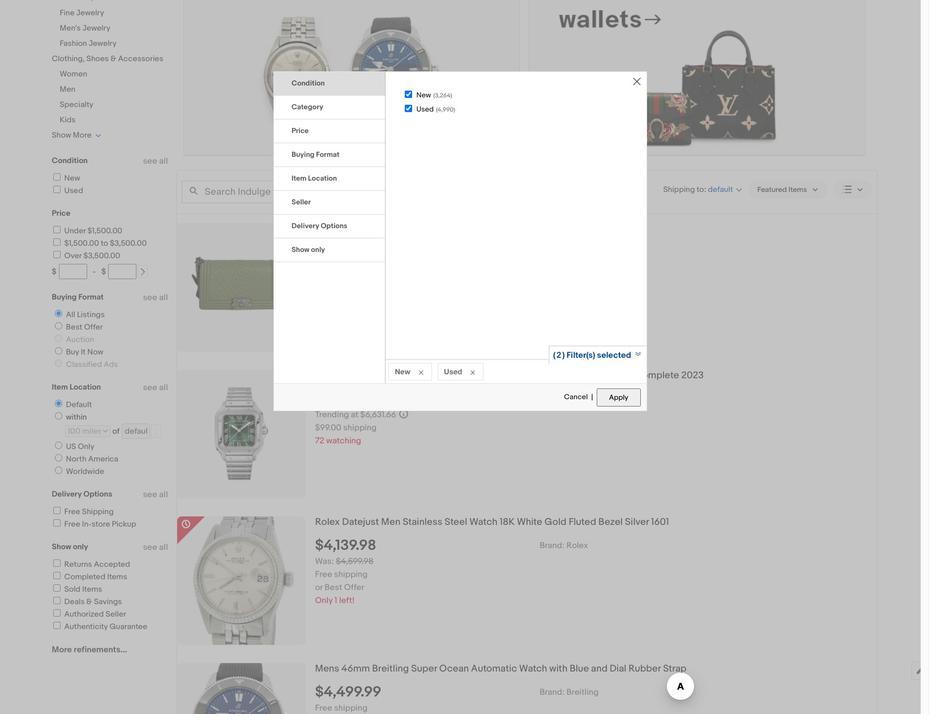 Task type: describe. For each thing, give the bounding box(es) containing it.
clothing, shoes & accessories women men specialty kids
[[52, 54, 163, 125]]

$1,500.00 to $3,500.00
[[64, 238, 147, 248]]

watch inside 'link'
[[519, 663, 547, 674]]

clothing,
[[52, 54, 85, 63]]

north
[[66, 454, 86, 464]]

0 horizontal spatial condition
[[52, 156, 88, 165]]

items for completed items
[[107, 572, 127, 582]]

1 vertical spatial $3,500.00
[[83, 251, 120, 260]]

fine jewelry men's jewelry fashion jewelry
[[60, 8, 117, 48]]

free inside the brand: breitling free shipping
[[315, 702, 332, 713]]

Under $1,500.00 checkbox
[[53, 226, 60, 233]]

0 vertical spatial cartier
[[315, 370, 346, 381]]

bezel
[[599, 516, 623, 528]]

classified
[[66, 360, 102, 369]]

specialty link
[[60, 100, 93, 109]]

show only inside dialog
[[292, 245, 325, 254]]

$99.00
[[315, 422, 341, 433]]

0 vertical spatial dial
[[592, 370, 609, 381]]

1 vertical spatial more
[[52, 644, 72, 655]]

authenticity
[[64, 622, 108, 631]]

2
[[557, 350, 561, 361]]

all listings
[[66, 310, 105, 319]]

kids link
[[60, 115, 75, 125]]

dialog containing (
[[0, 0, 929, 714]]

Completed Items checkbox
[[53, 572, 60, 579]]

filter(s)
[[567, 350, 595, 361]]

0 vertical spatial show
[[52, 130, 71, 140]]

Classified Ads radio
[[55, 360, 62, 367]]

classified ads
[[66, 360, 118, 369]]

1 vertical spatial used
[[64, 186, 83, 195]]

handbags image
[[530, 0, 865, 154]]

super
[[411, 663, 437, 674]]

fine
[[60, 8, 75, 18]]

2023
[[681, 370, 704, 381]]

see for returns accepted
[[143, 542, 157, 553]]

all for free shipping
[[159, 489, 168, 500]]

All Listings radio
[[55, 310, 62, 317]]

brand: breitling free shipping
[[315, 687, 599, 713]]

1 vertical spatial medium
[[381, 370, 417, 381]]

men inside the clothing, shoes & accessories women men specialty kids
[[60, 84, 75, 94]]

sold items
[[64, 584, 102, 594]]

format inside dialog
[[316, 150, 340, 159]]

steel inside cartier santos medium 35.1mm wssa0061 steel roman green dial new/complete 2023 link
[[504, 370, 527, 381]]

north america
[[66, 454, 118, 464]]

0 horizontal spatial delivery
[[52, 489, 82, 499]]

Used checkbox
[[53, 186, 60, 193]]

classified ads link
[[50, 360, 120, 369]]

0 vertical spatial more
[[73, 130, 92, 140]]

4,990
[[438, 106, 454, 114]]

show more button
[[52, 130, 101, 140]]

completed items
[[64, 572, 127, 582]]

1 horizontal spatial location
[[308, 174, 337, 183]]

rolex inside brand: rolex was: $4,599.98 free shipping or best offer only 1 left!
[[567, 540, 588, 551]]

mens 46mm breitling super ocean automatic watch with blue and dial rubber strap image
[[179, 663, 304, 714]]

0 horizontal spatial new
[[64, 173, 80, 183]]

1 horizontal spatial cartier
[[567, 393, 594, 404]]

strap
[[663, 663, 687, 674]]

free shipping
[[64, 507, 114, 516]]

Returns Accepted checkbox
[[53, 560, 60, 567]]

to
[[101, 238, 108, 248]]

see all button for new
[[143, 156, 168, 166]]

men's jewelry link
[[60, 23, 110, 33]]

free shipping link
[[51, 507, 114, 516]]

refinements...
[[74, 644, 127, 655]]

all for default
[[159, 382, 168, 393]]

35.1mm
[[419, 370, 452, 381]]

auction link
[[50, 335, 96, 344]]

more refinements...
[[52, 644, 127, 655]]

trending
[[315, 409, 349, 420]]

72
[[315, 435, 325, 446]]

1 vertical spatial delivery options
[[52, 489, 112, 499]]

listings
[[77, 310, 105, 319]]

free in-store pickup
[[64, 519, 136, 529]]

rolex datejust men stainless steel watch 18k white gold fluted bezel silver 1601
[[315, 516, 669, 528]]

close image
[[633, 78, 641, 86]]

used ( 4,990 )
[[416, 105, 455, 114]]

trending at $6,631.66
[[315, 409, 396, 420]]

2 vertical spatial )
[[563, 350, 565, 361]]

us only link
[[50, 442, 97, 451]]

specialty
[[60, 100, 93, 109]]

see for free shipping
[[143, 489, 157, 500]]

datejust
[[342, 516, 379, 528]]

see all for returns accepted
[[143, 542, 168, 553]]

chanel
[[315, 223, 346, 234]]

Free In-store Pickup checkbox
[[53, 519, 60, 527]]

1 vertical spatial item location
[[52, 382, 101, 392]]

santos
[[348, 370, 378, 381]]

under
[[64, 226, 86, 236]]

0 vertical spatial green
[[563, 223, 591, 234]]

1 vertical spatial item
[[52, 382, 68, 392]]

women link
[[60, 69, 87, 79]]

see all for new
[[143, 156, 168, 166]]

2 horizontal spatial used
[[444, 367, 462, 376]]

none text field handbags
[[530, 0, 865, 155]]

Free Shipping checkbox
[[53, 507, 60, 514]]

brand: cartier
[[540, 393, 594, 404]]

store
[[92, 519, 110, 529]]

with
[[550, 663, 568, 674]]

North America radio
[[55, 454, 62, 462]]

rolex datejust men stainless steel watch 18k white gold fluted bezel silver 1601 image
[[185, 516, 297, 645]]

Authenticity Guarantee checkbox
[[53, 622, 60, 629]]

accessories
[[118, 54, 163, 63]]

white
[[517, 516, 543, 528]]

new/complete
[[611, 370, 679, 381]]

1 vertical spatial seller
[[106, 609, 126, 619]]

cancel button
[[564, 388, 589, 407]]

buy it now
[[66, 347, 103, 357]]

all for all listings
[[159, 292, 168, 303]]

men's
[[60, 23, 81, 33]]

default text field
[[122, 424, 150, 439]]

in-
[[82, 519, 92, 529]]

1 vertical spatial jewelry
[[83, 23, 110, 33]]

see for all listings
[[143, 292, 157, 303]]

authorized seller link
[[51, 609, 126, 619]]

0 horizontal spatial show only
[[52, 542, 88, 552]]

see all button for default
[[143, 382, 168, 393]]

default
[[66, 400, 92, 409]]

worldwide link
[[50, 467, 106, 476]]

women
[[60, 69, 87, 79]]

buy it now link
[[50, 347, 106, 357]]

0 vertical spatial best
[[66, 322, 82, 332]]

see all for free shipping
[[143, 489, 168, 500]]

new link
[[51, 173, 80, 183]]

0 vertical spatial condition
[[292, 79, 325, 88]]

( for used
[[436, 106, 438, 114]]

2 vertical spatial show
[[52, 542, 71, 552]]

$1,500.00 to $3,500.00 link
[[51, 238, 147, 248]]

Deals & Savings checkbox
[[53, 597, 60, 604]]

fashion
[[60, 39, 87, 48]]

within radio
[[55, 412, 62, 420]]

used link
[[51, 186, 83, 195]]

0 horizontal spatial buying format
[[52, 292, 104, 302]]

shipping inside brand: rolex was: $4,599.98 free shipping or best offer only 1 left!
[[334, 569, 368, 580]]

1 horizontal spatial used
[[416, 105, 434, 114]]

returns
[[64, 560, 92, 569]]

0 vertical spatial jewelry
[[76, 8, 104, 18]]

1 vertical spatial &
[[86, 597, 92, 607]]

Maximum Value text field
[[108, 264, 137, 279]]

$4,139.98
[[315, 537, 376, 554]]

Over $3,500.00 checkbox
[[53, 251, 60, 258]]

cartier santos medium 35.1mm wssa0061 steel roman green dial new/complete 2023 image
[[177, 386, 306, 482]]

gold
[[545, 516, 567, 528]]

US Only radio
[[55, 442, 62, 449]]

delivery inside dialog
[[292, 221, 319, 231]]

items for sold items
[[82, 584, 102, 594]]

none text field 'watches'
[[184, 0, 520, 155]]

sold items link
[[51, 584, 102, 594]]

brand: for cartier
[[540, 393, 565, 404]]

was:
[[315, 556, 334, 567]]

deals & savings link
[[51, 597, 122, 607]]

flap
[[519, 223, 537, 234]]

1601
[[651, 516, 669, 528]]

0 horizontal spatial buying
[[52, 292, 77, 302]]

steel inside rolex datejust men stainless steel watch 18k white gold fluted bezel silver 1601 link
[[445, 516, 467, 528]]

rubber
[[629, 663, 661, 674]]

1 vertical spatial $1,500.00
[[64, 238, 99, 248]]

best offer
[[66, 322, 103, 332]]



Task type: locate. For each thing, give the bounding box(es) containing it.
delivery options up free shipping link
[[52, 489, 112, 499]]

)
[[451, 92, 452, 99], [454, 106, 455, 114], [563, 350, 565, 361]]

0 horizontal spatial &
[[86, 597, 92, 607]]

0 vertical spatial buying
[[292, 150, 315, 159]]

men down women link
[[60, 84, 75, 94]]

new left the 35.1mm
[[395, 367, 411, 376]]

quilted
[[426, 223, 459, 234]]

2 vertical spatial used
[[444, 367, 462, 376]]

brand: down "with"
[[540, 687, 565, 697]]

blue
[[570, 663, 589, 674]]

brand: inside the brand: breitling free shipping
[[540, 687, 565, 697]]

) for new
[[451, 92, 452, 99]]

condition up "category"
[[292, 79, 325, 88]]

silver
[[625, 516, 649, 528]]

0 vertical spatial delivery
[[292, 221, 319, 231]]

show inside dialog
[[292, 245, 309, 254]]

1 vertical spatial green
[[562, 370, 590, 381]]

deals & savings
[[64, 597, 122, 607]]

watches image
[[184, 0, 520, 154]]

3 brand: from the top
[[540, 687, 565, 697]]

0 horizontal spatial steel
[[445, 516, 467, 528]]

delivery up free shipping checkbox
[[52, 489, 82, 499]]

chanel calfskin chevron quilted medium boy flap light green bag
[[315, 223, 610, 234]]

0 horizontal spatial dial
[[592, 370, 609, 381]]

1 vertical spatial brand:
[[540, 540, 565, 551]]

1 horizontal spatial rolex
[[567, 540, 588, 551]]

0 vertical spatial price
[[292, 126, 309, 135]]

$3,500.00 down the to
[[83, 251, 120, 260]]

1 vertical spatial watch
[[519, 663, 547, 674]]

1 horizontal spatial new
[[395, 367, 411, 376]]

0 vertical spatial $3,500.00
[[110, 238, 147, 248]]

1 vertical spatial delivery
[[52, 489, 82, 499]]

1 horizontal spatial offer
[[344, 582, 364, 593]]

1 horizontal spatial price
[[292, 126, 309, 135]]

0 vertical spatial shipping
[[343, 422, 377, 433]]

2 vertical spatial new
[[395, 367, 411, 376]]

breitling
[[372, 663, 409, 674], [567, 687, 599, 697]]

1 vertical spatial only
[[315, 595, 333, 606]]

fine jewelry link
[[60, 8, 104, 18]]

free down $4,499.99
[[315, 702, 332, 713]]

2 vertical spatial (
[[553, 350, 556, 361]]

free left in-
[[64, 519, 80, 529]]

shipping
[[82, 507, 114, 516]]

breitling inside the brand: breitling free shipping
[[567, 687, 599, 697]]

price down "category"
[[292, 126, 309, 135]]

chanel calfskin chevron quilted medium boy flap light green bag image
[[177, 223, 306, 352]]

1 vertical spatial options
[[83, 489, 112, 499]]

cartier santos medium 35.1mm wssa0061 steel roman green dial new/complete 2023
[[315, 370, 704, 381]]

1 horizontal spatial medium
[[461, 223, 498, 234]]

and
[[591, 663, 608, 674]]

buying format inside dialog
[[292, 150, 340, 159]]

2 see all from the top
[[143, 292, 168, 303]]

show left $5,999.00
[[292, 245, 309, 254]]

show more
[[52, 130, 92, 140]]

brand: down "roman"
[[540, 393, 565, 404]]

brand: down gold
[[540, 540, 565, 551]]

items up deals & savings
[[82, 584, 102, 594]]

buying inside dialog
[[292, 150, 315, 159]]

rolex
[[315, 516, 340, 528], [567, 540, 588, 551]]

ocean
[[439, 663, 469, 674]]

green down filter(s)
[[562, 370, 590, 381]]

delivery options inside 'tab list'
[[292, 221, 348, 231]]

men
[[60, 84, 75, 94], [381, 516, 401, 528]]

location up default
[[70, 382, 101, 392]]

$1,500.00 to $3,500.00 checkbox
[[53, 238, 60, 246]]

roman
[[529, 370, 560, 381]]

best offer link
[[50, 322, 105, 332]]

buying format down "category"
[[292, 150, 340, 159]]

4 see from the top
[[143, 489, 157, 500]]

watch
[[470, 516, 498, 528], [519, 663, 547, 674]]

1 vertical spatial only
[[73, 542, 88, 552]]

options inside dialog
[[321, 221, 348, 231]]

more down kids
[[73, 130, 92, 140]]

1 vertical spatial show only
[[52, 542, 88, 552]]

only
[[311, 245, 325, 254], [73, 542, 88, 552]]

free inside brand: rolex was: $4,599.98 free shipping or best offer only 1 left!
[[315, 569, 332, 580]]

buying format up all listings link
[[52, 292, 104, 302]]

Apply submit
[[597, 389, 641, 407]]

now
[[87, 347, 103, 357]]

1 horizontal spatial &
[[111, 54, 116, 63]]

left!
[[339, 595, 355, 606]]

guarantee
[[110, 622, 147, 631]]

None text field
[[184, 0, 520, 155], [530, 0, 865, 155]]

( inside new ( 3,264 )
[[433, 92, 435, 99]]

auction
[[66, 335, 94, 344]]

1 vertical spatial cartier
[[567, 393, 594, 404]]

more refinements... button
[[52, 644, 127, 655]]

2 see from the top
[[143, 292, 157, 303]]

2 see all button from the top
[[143, 292, 168, 303]]

1 horizontal spatial format
[[316, 150, 340, 159]]

5 see all button from the top
[[143, 542, 168, 553]]

1 vertical spatial dial
[[610, 663, 627, 674]]

item inside dialog
[[292, 174, 306, 183]]

options up $5,999.00
[[321, 221, 348, 231]]

None checkbox
[[405, 91, 412, 98], [405, 105, 412, 112], [405, 91, 412, 98], [405, 105, 412, 112]]

0 vertical spatial men
[[60, 84, 75, 94]]

format down "category"
[[316, 150, 340, 159]]

$6,631.66
[[360, 409, 396, 420]]

18k
[[500, 516, 515, 528]]

condition up new link on the top of the page
[[52, 156, 88, 165]]

mens
[[315, 663, 339, 674]]

dialog
[[0, 0, 929, 714]]

items down accepted
[[107, 572, 127, 582]]

only up returns
[[73, 542, 88, 552]]

offer inside brand: rolex was: $4,599.98 free shipping or best offer only 1 left!
[[344, 582, 364, 593]]

only inside brand: rolex was: $4,599.98 free shipping or best offer only 1 left!
[[315, 595, 333, 606]]

2 horizontal spatial new
[[416, 91, 431, 100]]

( inside used ( 4,990 )
[[436, 106, 438, 114]]

4 see all button from the top
[[143, 489, 168, 500]]

accepted
[[94, 560, 130, 569]]

tab list inside dialog
[[274, 72, 385, 262]]

$1,500.00 up "over $3,500.00" "link"
[[64, 238, 99, 248]]

$1,500.00
[[88, 226, 122, 236], [64, 238, 99, 248]]

tab list containing condition
[[274, 72, 385, 262]]

new up used "link" on the top of the page
[[64, 173, 80, 183]]

1 $ from the left
[[52, 267, 56, 276]]

rolex datejust men stainless steel watch 18k white gold fluted bezel silver 1601 link
[[315, 516, 877, 528]]

offer down listings
[[84, 322, 103, 332]]

over
[[64, 251, 82, 260]]

3 all from the top
[[159, 382, 168, 393]]

shipping
[[343, 422, 377, 433], [334, 569, 368, 580], [334, 702, 368, 713]]

shipping inside $99.00 shipping 72 watching
[[343, 422, 377, 433]]

0 vertical spatial location
[[308, 174, 337, 183]]

1 none text field from the left
[[184, 0, 520, 155]]

shipping down the $4,599.98
[[334, 569, 368, 580]]

free right free shipping checkbox
[[64, 507, 80, 516]]

brand: for breitling
[[540, 687, 565, 697]]

Best Offer radio
[[55, 322, 62, 330]]

buy
[[66, 347, 79, 357]]

Authorized Seller checkbox
[[53, 609, 60, 617]]

1 vertical spatial shipping
[[334, 569, 368, 580]]

( up used ( 4,990 )
[[433, 92, 435, 99]]

4 all from the top
[[159, 489, 168, 500]]

1 horizontal spatial item location
[[292, 174, 337, 183]]

0 vertical spatial item
[[292, 174, 306, 183]]

0 vertical spatial options
[[321, 221, 348, 231]]

free in-store pickup link
[[51, 519, 136, 529]]

Auction radio
[[55, 335, 62, 342]]

breitling inside the mens 46mm breitling super ocean automatic watch with blue and dial rubber strap 'link'
[[372, 663, 409, 674]]

only down chanel
[[311, 245, 325, 254]]

authorized
[[64, 609, 104, 619]]

free down was: in the left of the page
[[315, 569, 332, 580]]

& right shoes
[[111, 54, 116, 63]]

returns accepted
[[64, 560, 130, 569]]

$4,499.99
[[315, 683, 381, 701]]

) inside used ( 4,990 )
[[454, 106, 455, 114]]

green left bag
[[563, 223, 591, 234]]

0 vertical spatial rolex
[[315, 516, 340, 528]]

Buy It Now radio
[[55, 347, 62, 355]]

steel left "roman"
[[504, 370, 527, 381]]

ads
[[104, 360, 118, 369]]

of
[[112, 426, 120, 436]]

1 horizontal spatial dial
[[610, 663, 627, 674]]

4 see all from the top
[[143, 489, 168, 500]]

1 horizontal spatial steel
[[504, 370, 527, 381]]

light
[[539, 223, 561, 234]]

delivery options
[[292, 221, 348, 231], [52, 489, 112, 499]]

Worldwide radio
[[55, 467, 62, 474]]

all for new
[[159, 156, 168, 166]]

brand: inside brand: rolex was: $4,599.98 free shipping or best offer only 1 left!
[[540, 540, 565, 551]]

see all for default
[[143, 382, 168, 393]]

1 horizontal spatial items
[[107, 572, 127, 582]]

-
[[93, 267, 96, 276]]

offer up the left!
[[344, 582, 364, 593]]

1 horizontal spatial only
[[311, 245, 325, 254]]

2 vertical spatial jewelry
[[89, 39, 117, 48]]

0 vertical spatial offer
[[84, 322, 103, 332]]

0 vertical spatial buying format
[[292, 150, 340, 159]]

men right datejust
[[381, 516, 401, 528]]

best up 1
[[325, 582, 342, 593]]

show down kids
[[52, 130, 71, 140]]

see
[[143, 156, 157, 166], [143, 292, 157, 303], [143, 382, 157, 393], [143, 489, 157, 500], [143, 542, 157, 553]]

0 vertical spatial only
[[311, 245, 325, 254]]

deals
[[64, 597, 85, 607]]

3 see all from the top
[[143, 382, 168, 393]]

medium
[[461, 223, 498, 234], [381, 370, 417, 381]]

0 vertical spatial seller
[[292, 198, 311, 207]]

all for returns accepted
[[159, 542, 168, 553]]

( left 2
[[553, 350, 556, 361]]

it
[[81, 347, 86, 357]]

1 horizontal spatial men
[[381, 516, 401, 528]]

dial inside 'link'
[[610, 663, 627, 674]]

jewelry up men's jewelry link
[[76, 8, 104, 18]]

0 horizontal spatial options
[[83, 489, 112, 499]]

go image
[[152, 428, 160, 436]]

format
[[316, 150, 340, 159], [78, 292, 104, 302]]

fashion jewelry link
[[60, 39, 117, 48]]

rolex down fluted
[[567, 540, 588, 551]]

1 see all from the top
[[143, 156, 168, 166]]

( down new ( 3,264 )
[[436, 106, 438, 114]]

0 horizontal spatial price
[[52, 208, 70, 218]]

2 all from the top
[[159, 292, 168, 303]]

0 horizontal spatial seller
[[106, 609, 126, 619]]

delivery up $5,999.00
[[292, 221, 319, 231]]

pickup
[[112, 519, 136, 529]]

0 horizontal spatial (
[[433, 92, 435, 99]]

1 brand: from the top
[[540, 393, 565, 404]]

shipping down trending at $6,631.66
[[343, 422, 377, 433]]

0 horizontal spatial item
[[52, 382, 68, 392]]

New checkbox
[[53, 173, 60, 181]]

$ for minimum value text box
[[52, 267, 56, 276]]

category
[[292, 103, 323, 112]]

see all button for free shipping
[[143, 489, 168, 500]]

medium right santos in the bottom of the page
[[381, 370, 417, 381]]

0 vertical spatial $1,500.00
[[88, 226, 122, 236]]

0 vertical spatial used
[[416, 105, 434, 114]]

$1,500.00 up the to
[[88, 226, 122, 236]]

watch left 18k
[[470, 516, 498, 528]]

tab list
[[274, 72, 385, 262]]

show only down chanel
[[292, 245, 325, 254]]

0 horizontal spatial watch
[[470, 516, 498, 528]]

1 vertical spatial buying
[[52, 292, 77, 302]]

cartier down cartier santos medium 35.1mm wssa0061 steel roman green dial new/complete 2023 link on the bottom
[[567, 393, 594, 404]]

$5,999.00
[[315, 243, 381, 261]]

1 all from the top
[[159, 156, 168, 166]]

5 see all from the top
[[143, 542, 168, 553]]

0 horizontal spatial item location
[[52, 382, 101, 392]]

Minimum Value text field
[[59, 264, 87, 279]]

at
[[351, 409, 358, 420]]

stainless
[[403, 516, 442, 528]]

submit price range image
[[139, 268, 147, 276]]

1 vertical spatial men
[[381, 516, 401, 528]]

best inside brand: rolex was: $4,599.98 free shipping or best offer only 1 left!
[[325, 582, 342, 593]]

$ right "-"
[[101, 267, 106, 276]]

completed items link
[[51, 572, 127, 582]]

see all button for all listings
[[143, 292, 168, 303]]

shipping down $4,499.99
[[334, 702, 368, 713]]

0 horizontal spatial men
[[60, 84, 75, 94]]

0 horizontal spatial cartier
[[315, 370, 346, 381]]

3,264
[[435, 92, 451, 99]]

(
[[433, 92, 435, 99], [436, 106, 438, 114], [553, 350, 556, 361]]

0 vertical spatial brand:
[[540, 393, 565, 404]]

north america link
[[50, 454, 121, 464]]

5 all from the top
[[159, 542, 168, 553]]

2 $ from the left
[[101, 267, 106, 276]]

2 vertical spatial shipping
[[334, 702, 368, 713]]

0 vertical spatial medium
[[461, 223, 498, 234]]

$3,500.00
[[110, 238, 147, 248], [83, 251, 120, 260]]

cartier left santos in the bottom of the page
[[315, 370, 346, 381]]

buying format
[[292, 150, 340, 159], [52, 292, 104, 302]]

see all for all listings
[[143, 292, 168, 303]]

0 vertical spatial format
[[316, 150, 340, 159]]

& up authorized seller link
[[86, 597, 92, 607]]

item location up chanel
[[292, 174, 337, 183]]

breitling left "super" at the bottom of page
[[372, 663, 409, 674]]

1 vertical spatial rolex
[[567, 540, 588, 551]]

Sold Items checkbox
[[53, 584, 60, 592]]

0 horizontal spatial best
[[66, 322, 82, 332]]

1 horizontal spatial options
[[321, 221, 348, 231]]

1 horizontal spatial more
[[73, 130, 92, 140]]

show up returns accepted checkbox
[[52, 542, 71, 552]]

fluted
[[569, 516, 596, 528]]

mens 46mm breitling super ocean automatic watch with blue and dial rubber strap
[[315, 663, 687, 674]]

delivery options up $5,999.00
[[292, 221, 348, 231]]

buying up the 'all listings' option
[[52, 292, 77, 302]]

item location inside dialog
[[292, 174, 337, 183]]

( for new
[[433, 92, 435, 99]]

jewelry up clothing, shoes & accessories 'link'
[[89, 39, 117, 48]]

46mm
[[341, 663, 370, 674]]

breitling down blue
[[567, 687, 599, 697]]

3 see from the top
[[143, 382, 157, 393]]

rolex up $4,139.98
[[315, 516, 340, 528]]

mens 46mm breitling super ocean automatic watch with blue and dial rubber strap link
[[315, 663, 877, 675]]

price inside dialog
[[292, 126, 309, 135]]

cartier santos medium 35.1mm wssa0061 steel roman green dial new/complete 2023 link
[[315, 370, 877, 381]]

steel right the stainless
[[445, 516, 467, 528]]

see for default
[[143, 382, 157, 393]]

1 horizontal spatial delivery
[[292, 221, 319, 231]]

dial right and
[[610, 663, 627, 674]]

format up listings
[[78, 292, 104, 302]]

worldwide
[[66, 467, 104, 476]]

more down the authenticity guarantee option
[[52, 644, 72, 655]]

2 brand: from the top
[[540, 540, 565, 551]]

1 vertical spatial format
[[78, 292, 104, 302]]

3 see all button from the top
[[143, 382, 168, 393]]

price up under $1,500.00 checkbox
[[52, 208, 70, 218]]

1 vertical spatial price
[[52, 208, 70, 218]]

selected
[[597, 350, 631, 361]]

0 horizontal spatial only
[[78, 442, 94, 451]]

$ for maximum value text box
[[101, 267, 106, 276]]

watch left "with"
[[519, 663, 547, 674]]

0 horizontal spatial location
[[70, 382, 101, 392]]

0 horizontal spatial rolex
[[315, 516, 340, 528]]

1 vertical spatial (
[[436, 106, 438, 114]]

1 vertical spatial steel
[[445, 516, 467, 528]]

1 vertical spatial best
[[325, 582, 342, 593]]

1 see all button from the top
[[143, 156, 168, 166]]

$ down over $3,500.00 option
[[52, 267, 56, 276]]

$99.00 shipping 72 watching
[[315, 422, 377, 446]]

under $1,500.00 link
[[51, 226, 122, 236]]

1 horizontal spatial )
[[454, 106, 455, 114]]

best up auction link
[[66, 322, 82, 332]]

show
[[52, 130, 71, 140], [292, 245, 309, 254], [52, 542, 71, 552]]

medium left boy
[[461, 223, 498, 234]]

see for new
[[143, 156, 157, 166]]

2 none text field from the left
[[530, 0, 865, 155]]

options up shipping
[[83, 489, 112, 499]]

0 vertical spatial &
[[111, 54, 116, 63]]

1 see from the top
[[143, 156, 157, 166]]

& inside the clothing, shoes & accessories women men specialty kids
[[111, 54, 116, 63]]

more
[[73, 130, 92, 140], [52, 644, 72, 655]]

0 horizontal spatial more
[[52, 644, 72, 655]]

watching
[[326, 435, 361, 446]]

new up used ( 4,990 )
[[416, 91, 431, 100]]

) inside new ( 3,264 )
[[451, 92, 452, 99]]

0 vertical spatial new
[[416, 91, 431, 100]]

see all button for returns accepted
[[143, 542, 168, 553]]

all
[[66, 310, 75, 319]]

only up north america "link"
[[78, 442, 94, 451]]

within
[[66, 412, 87, 422]]

location
[[308, 174, 337, 183], [70, 382, 101, 392]]

) for used
[[454, 106, 455, 114]]

seller inside dialog
[[292, 198, 311, 207]]

see all button
[[143, 156, 168, 166], [143, 292, 168, 303], [143, 382, 168, 393], [143, 489, 168, 500], [143, 542, 168, 553]]

0 vertical spatial (
[[433, 92, 435, 99]]

Default radio
[[55, 400, 62, 407]]

new ( 3,264 )
[[416, 91, 452, 100]]

0 horizontal spatial none text field
[[184, 0, 520, 155]]

show only up returns
[[52, 542, 88, 552]]

shipping inside the brand: breitling free shipping
[[334, 702, 368, 713]]

location up chanel
[[308, 174, 337, 183]]

buying down "category"
[[292, 150, 315, 159]]

0 vertical spatial items
[[107, 572, 127, 582]]

brand: for rolex
[[540, 540, 565, 551]]

1 horizontal spatial delivery options
[[292, 221, 348, 231]]

$3,500.00 right the to
[[110, 238, 147, 248]]

only left 1
[[315, 595, 333, 606]]

dial down the ( 2 ) filter(s) selected
[[592, 370, 609, 381]]

5 see from the top
[[143, 542, 157, 553]]

0 horizontal spatial )
[[451, 92, 452, 99]]

jewelry up the fashion jewelry link
[[83, 23, 110, 33]]

item location up default
[[52, 382, 101, 392]]

completed
[[64, 572, 105, 582]]



Task type: vqa. For each thing, say whether or not it's contained in the screenshot.
FREE SHIPPING option
yes



